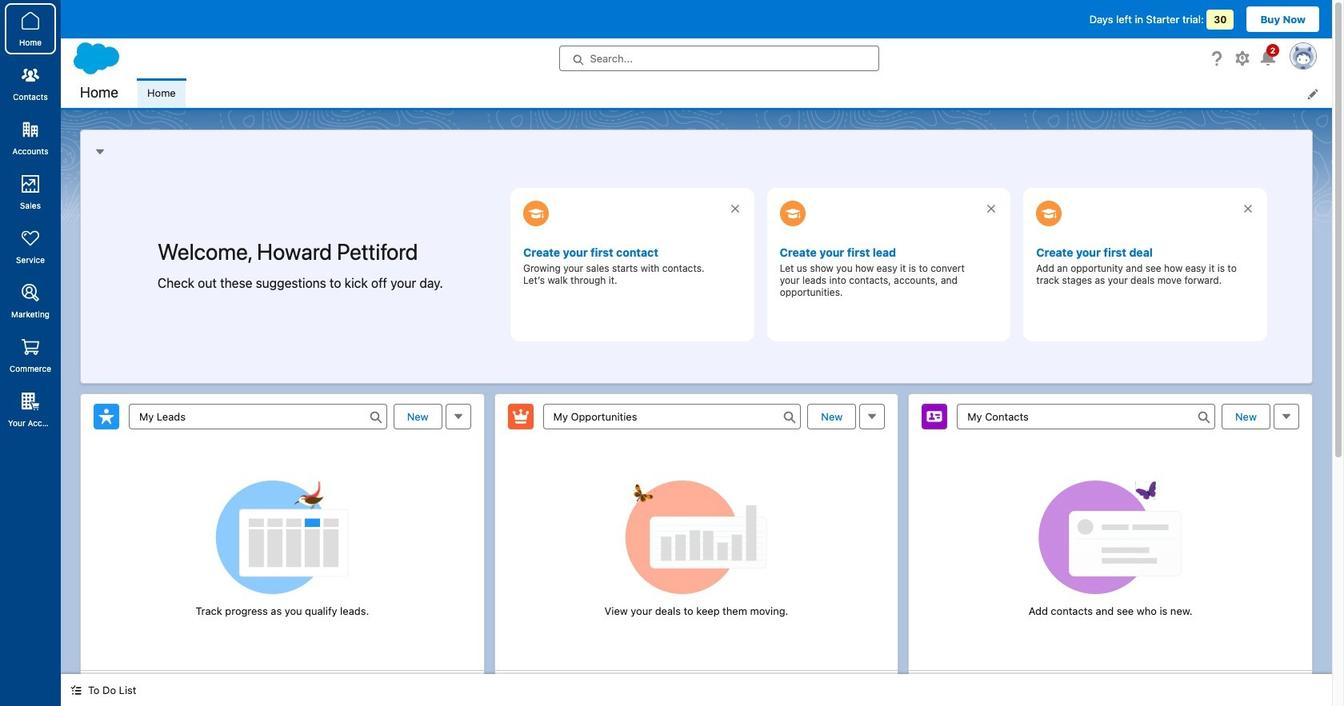 Task type: locate. For each thing, give the bounding box(es) containing it.
0 horizontal spatial select an option text field
[[129, 404, 387, 429]]

2 select an option text field from the left
[[958, 404, 1216, 429]]

1 horizontal spatial select an option text field
[[958, 404, 1216, 429]]

list
[[138, 78, 1333, 108]]

Select an Option text field
[[129, 404, 387, 429], [958, 404, 1216, 429]]



Task type: vqa. For each thing, say whether or not it's contained in the screenshot.
lead status - current selection: new button
no



Task type: describe. For each thing, give the bounding box(es) containing it.
1 select an option text field from the left
[[129, 404, 387, 429]]

Select an Option text field
[[543, 404, 802, 429]]

text default image
[[70, 685, 82, 697]]



